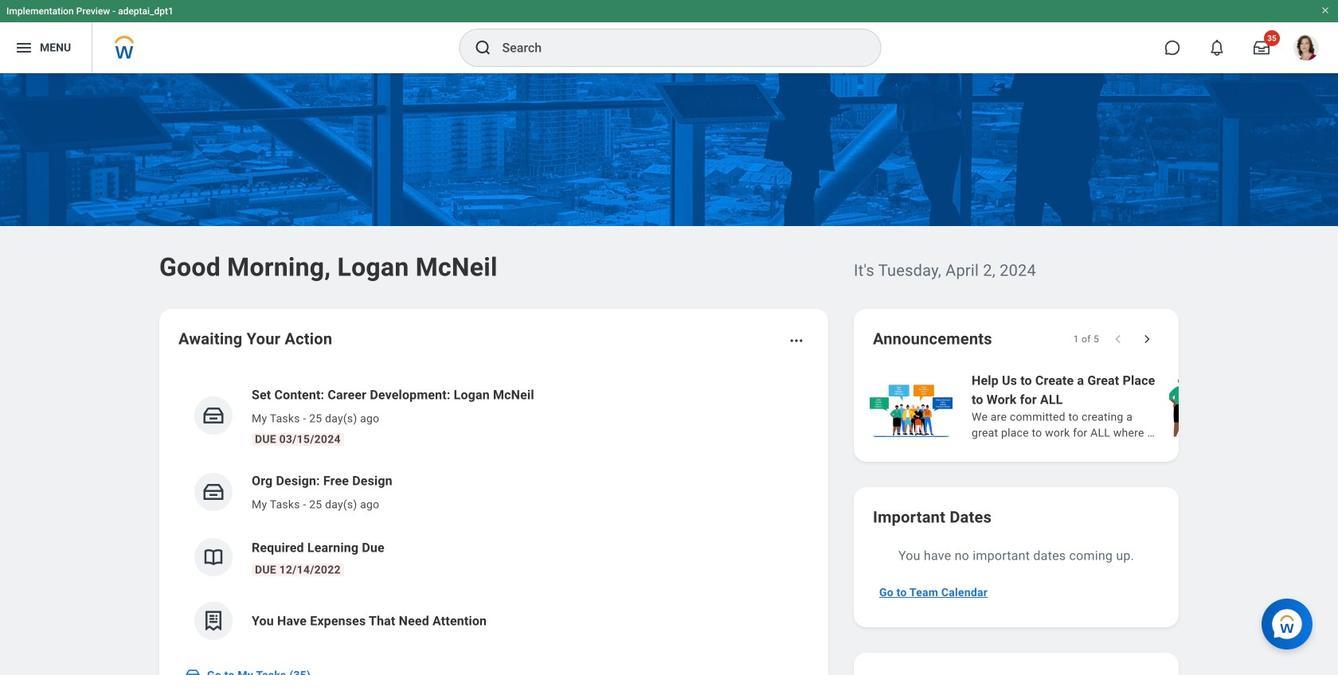 Task type: describe. For each thing, give the bounding box(es) containing it.
1 horizontal spatial list
[[867, 370, 1338, 443]]

chevron right small image
[[1139, 331, 1155, 347]]

book open image
[[202, 546, 225, 570]]

0 horizontal spatial list
[[178, 373, 809, 653]]

dashboard expenses image
[[202, 609, 225, 633]]

related actions image
[[789, 333, 805, 349]]

justify image
[[14, 38, 33, 57]]

profile logan mcneil image
[[1294, 35, 1319, 64]]

inbox image
[[202, 404, 225, 428]]



Task type: vqa. For each thing, say whether or not it's contained in the screenshot.
Rating group
no



Task type: locate. For each thing, give the bounding box(es) containing it.
1 vertical spatial inbox image
[[185, 668, 201, 675]]

inbox image
[[202, 480, 225, 504], [185, 668, 201, 675]]

1 horizontal spatial inbox image
[[202, 480, 225, 504]]

main content
[[0, 73, 1338, 675]]

list
[[867, 370, 1338, 443], [178, 373, 809, 653]]

inbox large image
[[1254, 40, 1270, 56]]

0 vertical spatial inbox image
[[202, 480, 225, 504]]

close environment banner image
[[1321, 6, 1330, 15]]

banner
[[0, 0, 1338, 73]]

notifications large image
[[1209, 40, 1225, 56]]

0 horizontal spatial inbox image
[[185, 668, 201, 675]]

status
[[1073, 333, 1099, 346]]

Search Workday  search field
[[502, 30, 848, 65]]

chevron left small image
[[1110, 331, 1126, 347]]

search image
[[474, 38, 493, 57]]



